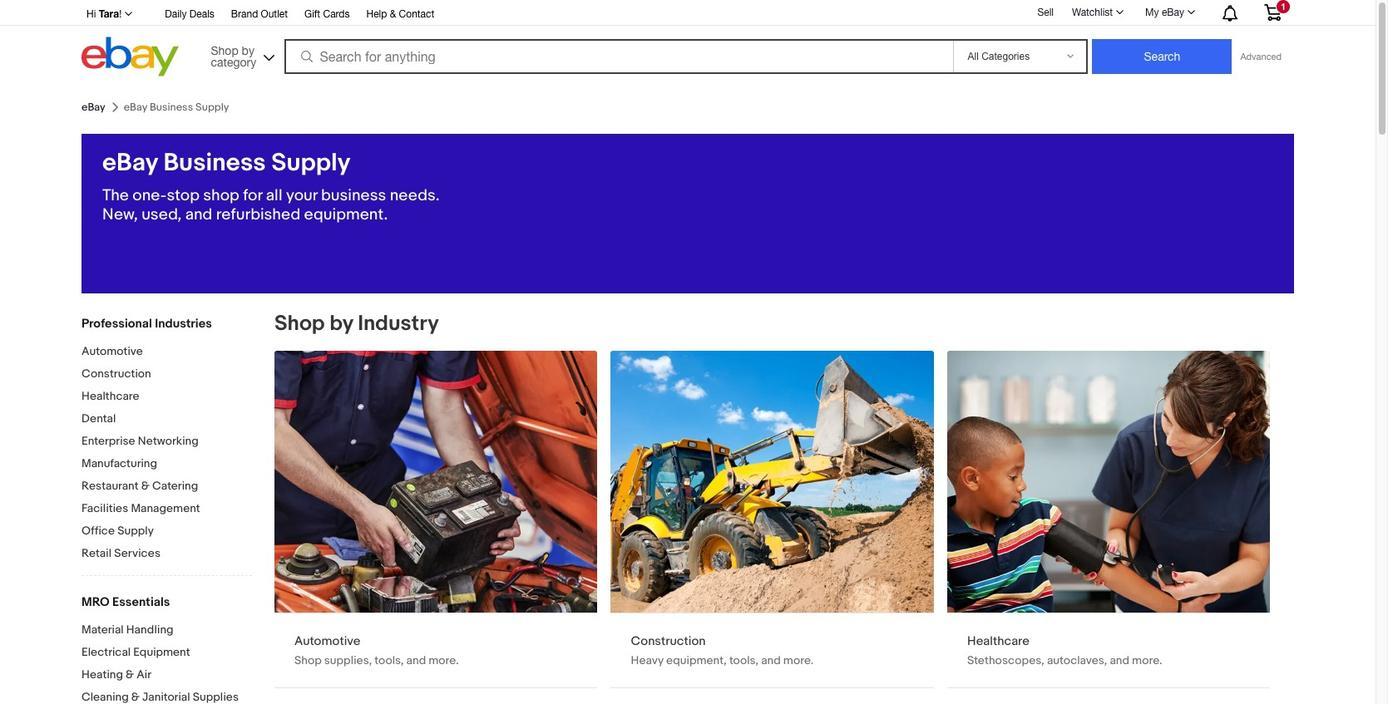 Task type: locate. For each thing, give the bounding box(es) containing it.
restaurant & catering link
[[82, 479, 252, 495]]

supply
[[271, 148, 351, 178], [117, 524, 154, 538]]

healthcare up dental
[[82, 389, 139, 403]]

shop inside shop by category
[[211, 44, 238, 57]]

0 vertical spatial supply
[[271, 148, 351, 178]]

electrical
[[82, 645, 131, 660]]

2 tools, from the left
[[729, 653, 759, 668]]

1 vertical spatial construction
[[631, 634, 706, 649]]

0 vertical spatial construction
[[82, 367, 151, 381]]

and inside construction heavy equipment, tools, and more.
[[761, 653, 781, 668]]

1 vertical spatial healthcare
[[967, 634, 1030, 649]]

category
[[211, 55, 256, 69]]

shop for shop by category
[[211, 44, 238, 57]]

1 vertical spatial by
[[330, 311, 353, 337]]

1 horizontal spatial automotive
[[294, 634, 361, 649]]

& right the help
[[390, 8, 396, 20]]

by inside ebay business supply main content
[[330, 311, 353, 337]]

automotive inside "automotive construction healthcare dental enterprise networking manufacturing restaurant & catering facilities management office supply retail services"
[[82, 344, 143, 358]]

tools, inside construction heavy equipment, tools, and more.
[[729, 653, 759, 668]]

& left catering
[[141, 479, 150, 493]]

by for industry
[[330, 311, 353, 337]]

1 vertical spatial ebay
[[82, 101, 105, 114]]

and right the used,
[[185, 205, 212, 225]]

1
[[1281, 2, 1286, 12]]

mro essentials
[[82, 595, 170, 611]]

networking
[[138, 434, 199, 448]]

0 horizontal spatial supply
[[117, 524, 154, 538]]

automotive down professional
[[82, 344, 143, 358]]

1 vertical spatial &
[[141, 479, 150, 493]]

by for category
[[242, 44, 254, 57]]

by down brand
[[242, 44, 254, 57]]

0 vertical spatial by
[[242, 44, 254, 57]]

shop by category banner
[[77, 0, 1294, 81]]

supply up your
[[271, 148, 351, 178]]

brand outlet
[[231, 8, 288, 20]]

0 horizontal spatial construction
[[82, 367, 151, 381]]

automotive inside the automotive shop supplies, tools, and more.
[[294, 634, 361, 649]]

by inside shop by category
[[242, 44, 254, 57]]

0 horizontal spatial healthcare
[[82, 389, 139, 403]]

professional industries
[[82, 316, 212, 332]]

air
[[137, 668, 151, 682]]

1 horizontal spatial healthcare
[[967, 634, 1030, 649]]

gift
[[304, 8, 320, 20]]

2 vertical spatial &
[[126, 668, 134, 682]]

none submit inside shop by category "banner"
[[1092, 39, 1232, 74]]

more. inside the automotive shop supplies, tools, and more.
[[429, 653, 459, 668]]

healthcare link
[[82, 389, 252, 405]]

None submit
[[1092, 39, 1232, 74]]

heavy
[[631, 653, 664, 668]]

all
[[266, 186, 282, 205]]

None text field
[[274, 351, 598, 688], [611, 351, 934, 688], [947, 351, 1270, 688], [274, 351, 598, 688], [611, 351, 934, 688], [947, 351, 1270, 688]]

Search for anything text field
[[287, 41, 950, 72]]

tools, right supplies,
[[375, 653, 404, 668]]

mro
[[82, 595, 110, 611]]

by left industry
[[330, 311, 353, 337]]

0 vertical spatial &
[[390, 8, 396, 20]]

gift cards link
[[304, 6, 350, 24]]

1 horizontal spatial construction
[[631, 634, 706, 649]]

1 horizontal spatial tools,
[[729, 653, 759, 668]]

construction
[[82, 367, 151, 381], [631, 634, 706, 649]]

1 horizontal spatial by
[[330, 311, 353, 337]]

hi tara !
[[87, 7, 122, 20]]

& left air
[[126, 668, 134, 682]]

my ebay link
[[1136, 2, 1203, 22]]

and right autoclaves,
[[1110, 653, 1130, 668]]

shop
[[211, 44, 238, 57], [274, 311, 325, 337], [294, 653, 322, 668]]

0 horizontal spatial &
[[126, 668, 134, 682]]

business
[[163, 148, 266, 178]]

more. inside construction heavy equipment, tools, and more.
[[783, 653, 814, 668]]

industries
[[155, 316, 212, 332]]

& inside material handling electrical equipment heating & air
[[126, 668, 134, 682]]

1 horizontal spatial more.
[[783, 653, 814, 668]]

0 horizontal spatial by
[[242, 44, 254, 57]]

supply up services on the bottom
[[117, 524, 154, 538]]

2 vertical spatial ebay
[[102, 148, 158, 178]]

shop for shop by industry
[[274, 311, 325, 337]]

1 tools, from the left
[[375, 653, 404, 668]]

2 horizontal spatial &
[[390, 8, 396, 20]]

healthcare
[[82, 389, 139, 403], [967, 634, 1030, 649]]

1 horizontal spatial supply
[[271, 148, 351, 178]]

0 horizontal spatial more.
[[429, 653, 459, 668]]

daily
[[165, 8, 187, 20]]

brand
[[231, 8, 258, 20]]

essentials
[[112, 595, 170, 611]]

sell
[[1038, 6, 1054, 18]]

3 more. from the left
[[1132, 653, 1162, 668]]

supplies,
[[324, 653, 372, 668]]

0 vertical spatial healthcare
[[82, 389, 139, 403]]

ebay business supply main content
[[68, 94, 1308, 704]]

automotive construction healthcare dental enterprise networking manufacturing restaurant & catering facilities management office supply retail services
[[82, 344, 200, 561]]

0 horizontal spatial tools,
[[375, 653, 404, 668]]

and right supplies,
[[406, 653, 426, 668]]

0 horizontal spatial automotive
[[82, 344, 143, 358]]

0 vertical spatial ebay
[[1162, 7, 1184, 18]]

tools, inside the automotive shop supplies, tools, and more.
[[375, 653, 404, 668]]

and inside ebay business supply the one-stop shop for all your business needs. new, used, and refurbished equipment.
[[185, 205, 212, 225]]

0 vertical spatial shop
[[211, 44, 238, 57]]

tools, right equipment,
[[729, 653, 759, 668]]

watchlist link
[[1063, 2, 1131, 22]]

ebay
[[1162, 7, 1184, 18], [82, 101, 105, 114], [102, 148, 158, 178]]

needs.
[[390, 186, 440, 205]]

ebay link
[[82, 101, 105, 114]]

supply inside "automotive construction healthcare dental enterprise networking manufacturing restaurant & catering facilities management office supply retail services"
[[117, 524, 154, 538]]

construction up dental
[[82, 367, 151, 381]]

&
[[390, 8, 396, 20], [141, 479, 150, 493], [126, 668, 134, 682]]

automotive up supplies,
[[294, 634, 361, 649]]

management
[[131, 502, 200, 516]]

heating & air link
[[82, 668, 252, 684]]

0 vertical spatial automotive
[[82, 344, 143, 358]]

1 horizontal spatial &
[[141, 479, 150, 493]]

stop
[[167, 186, 200, 205]]

2 more. from the left
[[783, 653, 814, 668]]

used,
[[142, 205, 182, 225]]

gift cards
[[304, 8, 350, 20]]

more.
[[429, 653, 459, 668], [783, 653, 814, 668], [1132, 653, 1162, 668]]

1 vertical spatial shop
[[274, 311, 325, 337]]

automotive
[[82, 344, 143, 358], [294, 634, 361, 649]]

and right equipment,
[[761, 653, 781, 668]]

material handling electrical equipment heating & air
[[82, 623, 190, 682]]

healthcare stethoscopes, autoclaves, and more.
[[967, 634, 1162, 668]]

tools,
[[375, 653, 404, 668], [729, 653, 759, 668]]

1 vertical spatial automotive
[[294, 634, 361, 649]]

manufacturing link
[[82, 457, 252, 472]]

dental
[[82, 412, 116, 426]]

2 horizontal spatial more.
[[1132, 653, 1162, 668]]

facilities management link
[[82, 502, 252, 517]]

by
[[242, 44, 254, 57], [330, 311, 353, 337]]

construction inside "automotive construction healthcare dental enterprise networking manufacturing restaurant & catering facilities management office supply retail services"
[[82, 367, 151, 381]]

construction inside construction heavy equipment, tools, and more.
[[631, 634, 706, 649]]

1 more. from the left
[[429, 653, 459, 668]]

automotive link
[[82, 344, 252, 360]]

advanced
[[1241, 52, 1282, 62]]

enterprise
[[82, 434, 135, 448]]

ebay inside ebay business supply the one-stop shop for all your business needs. new, used, and refurbished equipment.
[[102, 148, 158, 178]]

healthcare inside healthcare stethoscopes, autoclaves, and more.
[[967, 634, 1030, 649]]

tools, for construction
[[729, 653, 759, 668]]

healthcare up stethoscopes,
[[967, 634, 1030, 649]]

2 vertical spatial shop
[[294, 653, 322, 668]]

office
[[82, 524, 115, 538]]

1 vertical spatial supply
[[117, 524, 154, 538]]

construction up heavy
[[631, 634, 706, 649]]

refurbished
[[216, 205, 300, 225]]



Task type: vqa. For each thing, say whether or not it's contained in the screenshot.
Material Handling Electrical Equipment Heating & Air
yes



Task type: describe. For each thing, give the bounding box(es) containing it.
industry
[[358, 311, 439, 337]]

one-
[[132, 186, 167, 205]]

equipment
[[133, 645, 190, 660]]

shop by category
[[211, 44, 256, 69]]

my ebay
[[1145, 7, 1184, 18]]

heating
[[82, 668, 123, 682]]

outlet
[[261, 8, 288, 20]]

automotive shop supplies, tools, and more.
[[294, 634, 459, 668]]

my
[[1145, 7, 1159, 18]]

dental link
[[82, 412, 252, 428]]

construction link
[[82, 367, 252, 383]]

supply inside ebay business supply the one-stop shop for all your business needs. new, used, and refurbished equipment.
[[271, 148, 351, 178]]

material
[[82, 623, 124, 637]]

shop by category button
[[203, 37, 278, 73]]

enterprise networking link
[[82, 434, 252, 450]]

account navigation
[[77, 0, 1294, 26]]

1 link
[[1254, 0, 1292, 24]]

more. for automotive
[[429, 653, 459, 668]]

stethoscopes,
[[967, 653, 1045, 668]]

handling
[[126, 623, 174, 637]]

healthcare inside "automotive construction healthcare dental enterprise networking manufacturing restaurant & catering facilities management office supply retail services"
[[82, 389, 139, 403]]

cards
[[323, 8, 350, 20]]

help & contact
[[366, 8, 434, 20]]

ebay for ebay
[[82, 101, 105, 114]]

and inside healthcare stethoscopes, autoclaves, and more.
[[1110, 653, 1130, 668]]

office supply link
[[82, 524, 252, 540]]

catering
[[152, 479, 198, 493]]

business
[[321, 186, 386, 205]]

daily deals link
[[165, 6, 214, 24]]

services
[[114, 546, 160, 561]]

restaurant
[[82, 479, 139, 493]]

construction heavy equipment, tools, and more.
[[631, 634, 814, 668]]

electrical equipment link
[[82, 645, 252, 661]]

for
[[243, 186, 262, 205]]

new,
[[102, 205, 138, 225]]

retail services link
[[82, 546, 252, 562]]

manufacturing
[[82, 457, 157, 471]]

deals
[[189, 8, 214, 20]]

& inside account navigation
[[390, 8, 396, 20]]

sell link
[[1030, 6, 1061, 18]]

shop by industry
[[274, 311, 439, 337]]

brand outlet link
[[231, 6, 288, 24]]

professional
[[82, 316, 152, 332]]

shop inside the automotive shop supplies, tools, and more.
[[294, 653, 322, 668]]

ebay inside account navigation
[[1162, 7, 1184, 18]]

retail
[[82, 546, 112, 561]]

hi
[[87, 8, 96, 20]]

daily deals
[[165, 8, 214, 20]]

shop
[[203, 186, 239, 205]]

advanced link
[[1232, 40, 1290, 73]]

contact
[[399, 8, 434, 20]]

more. for construction
[[783, 653, 814, 668]]

equipment,
[[666, 653, 727, 668]]

autoclaves,
[[1047, 653, 1107, 668]]

tools, for automotive
[[375, 653, 404, 668]]

automotive for automotive shop supplies, tools, and more.
[[294, 634, 361, 649]]

& inside "automotive construction healthcare dental enterprise networking manufacturing restaurant & catering facilities management office supply retail services"
[[141, 479, 150, 493]]

watchlist
[[1072, 7, 1113, 18]]

automotive for automotive construction healthcare dental enterprise networking manufacturing restaurant & catering facilities management office supply retail services
[[82, 344, 143, 358]]

the
[[102, 186, 129, 205]]

tara
[[99, 7, 119, 20]]

help
[[366, 8, 387, 20]]

and inside the automotive shop supplies, tools, and more.
[[406, 653, 426, 668]]

ebay business supply the one-stop shop for all your business needs. new, used, and refurbished equipment.
[[102, 148, 440, 225]]

help & contact link
[[366, 6, 434, 24]]

more. inside healthcare stethoscopes, autoclaves, and more.
[[1132, 653, 1162, 668]]

equipment.
[[304, 205, 388, 225]]

!
[[119, 8, 122, 20]]

ebay for ebay business supply the one-stop shop for all your business needs. new, used, and refurbished equipment.
[[102, 148, 158, 178]]

material handling link
[[82, 623, 252, 639]]

facilities
[[82, 502, 128, 516]]

your
[[286, 186, 317, 205]]



